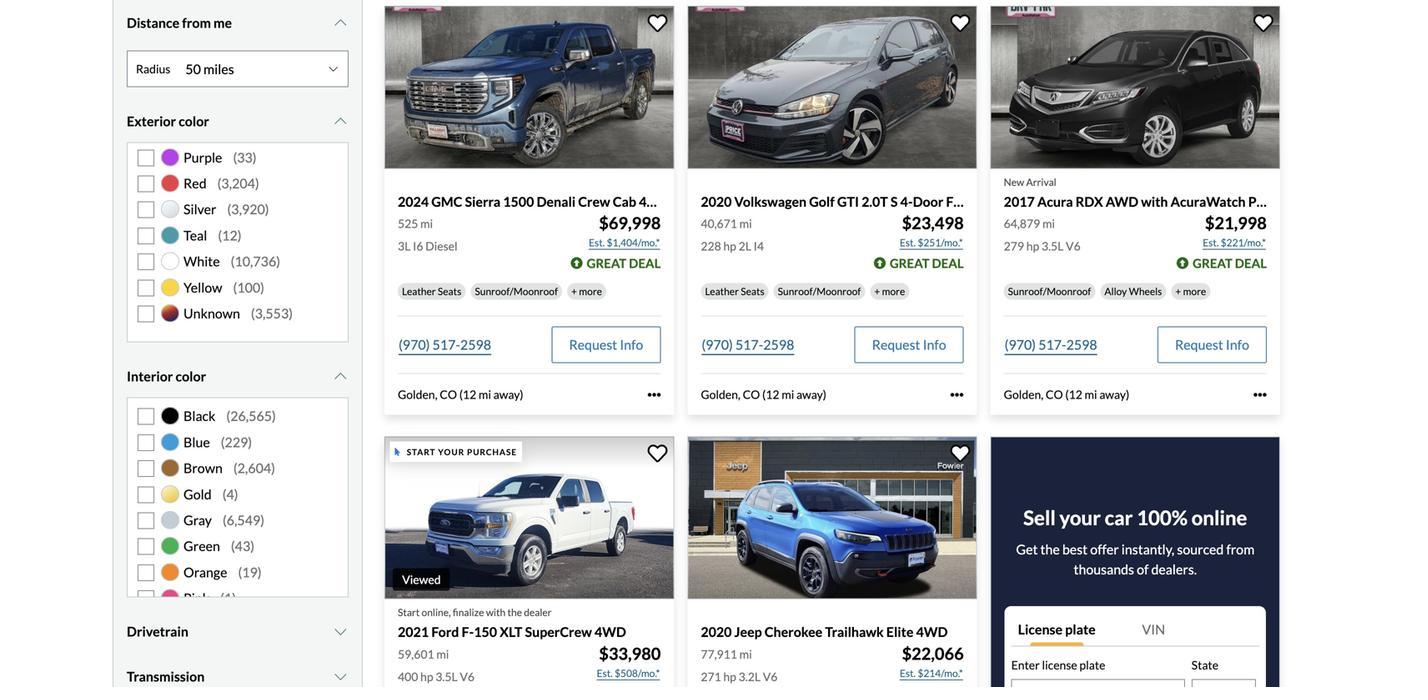 Task type: vqa. For each thing, say whether or not it's contained in the screenshot.
second REQUEST from the right
yes



Task type: locate. For each thing, give the bounding box(es) containing it.
distance from me
[[127, 15, 232, 31]]

2 horizontal spatial deal
[[1235, 256, 1267, 271]]

1 vertical spatial chevron down image
[[332, 670, 349, 684]]

leather seats for $69,998
[[402, 285, 462, 298]]

(3,553)
[[251, 305, 293, 322]]

+ more right wheels
[[1176, 285, 1206, 298]]

0 horizontal spatial away)
[[494, 388, 524, 402]]

1 leather seats from the left
[[402, 285, 462, 298]]

hp right 279
[[1027, 239, 1040, 253]]

4wd right cab
[[639, 194, 671, 210]]

0 vertical spatial your
[[438, 447, 465, 457]]

2 horizontal spatial golden, co (12 mi away)
[[1004, 388, 1130, 402]]

your for purchase
[[438, 447, 465, 457]]

the up xlt
[[508, 607, 522, 619]]

est. inside $33,980 est. $508/mo.*
[[597, 667, 613, 679]]

2 chevron down image from the top
[[332, 115, 349, 128]]

tab list containing license plate
[[1012, 613, 1260, 647]]

start for start your purchase
[[407, 447, 436, 457]]

$23,498 est. $251/mo.*
[[900, 213, 964, 249]]

+ more down est. $251/mo.* button
[[875, 285, 905, 298]]

3 (970) from the left
[[1005, 337, 1036, 353]]

unknown
[[184, 305, 240, 322]]

transmission
[[127, 669, 205, 685]]

start your purchase
[[407, 447, 517, 457]]

viewed
[[402, 573, 441, 587]]

1 + more from the left
[[571, 285, 602, 298]]

1 horizontal spatial with
[[1141, 194, 1168, 210]]

distance
[[127, 15, 179, 31]]

package
[[1276, 194, 1326, 210]]

0 vertical spatial start
[[407, 447, 436, 457]]

color up black
[[176, 368, 206, 385]]

est. $251/mo.* button
[[899, 235, 964, 251]]

door
[[913, 194, 944, 210]]

3.5l
[[1042, 239, 1064, 253], [436, 670, 458, 684]]

jeep
[[735, 624, 762, 640]]

1 (970) 517-2598 button from the left
[[398, 327, 492, 363]]

1 (970) from the left
[[399, 337, 430, 353]]

2 horizontal spatial v6
[[1066, 239, 1081, 253]]

more right wheels
[[1183, 285, 1206, 298]]

3.5l inside 59,601 mi 400 hp 3.5l v6
[[436, 670, 458, 684]]

2 more from the left
[[882, 285, 905, 298]]

arrival
[[1026, 176, 1057, 188]]

leather down i6
[[402, 285, 436, 298]]

1 vertical spatial start
[[398, 607, 420, 619]]

great down est. $251/mo.* button
[[890, 256, 930, 271]]

hp inside 77,911 mi 271 hp 3.2l v6
[[724, 670, 737, 684]]

new arrival 2017 acura rdx awd with acurawatch plus package
[[1004, 176, 1326, 210]]

2 request info button from the left
[[855, 327, 964, 363]]

color for exterior color
[[179, 113, 209, 129]]

1 horizontal spatial deal
[[932, 256, 964, 271]]

get the best offer instantly, sourced from thousands of dealers.
[[1016, 542, 1255, 578]]

mi
[[420, 217, 433, 231], [740, 217, 752, 231], [1043, 217, 1055, 231], [479, 388, 491, 402], [782, 388, 794, 402], [1085, 388, 1097, 402], [436, 647, 449, 661], [740, 647, 752, 661]]

0 horizontal spatial (970)
[[399, 337, 430, 353]]

v6 inside 64,879 mi 279 hp 3.5l v6
[[1066, 239, 1081, 253]]

0 vertical spatial color
[[179, 113, 209, 129]]

color
[[179, 113, 209, 129], [176, 368, 206, 385]]

the right get
[[1041, 542, 1060, 558]]

hp inside 59,601 mi 400 hp 3.5l v6
[[420, 670, 433, 684]]

2 request from the left
[[872, 337, 920, 353]]

1 great deal from the left
[[587, 256, 661, 271]]

golden, for $23,498
[[701, 388, 741, 402]]

deal for $23,498
[[932, 256, 964, 271]]

v6 down rdx
[[1066, 239, 1081, 253]]

3 request from the left
[[1175, 337, 1224, 353]]

request info for $23,498
[[872, 337, 947, 353]]

1 horizontal spatial leather
[[705, 285, 739, 298]]

0 horizontal spatial 2598
[[460, 337, 491, 353]]

from down online
[[1227, 542, 1255, 558]]

v6 inside 77,911 mi 271 hp 3.2l v6
[[763, 670, 778, 684]]

400
[[398, 670, 418, 684]]

2 great deal from the left
[[890, 256, 964, 271]]

1 more from the left
[[579, 285, 602, 298]]

great deal for $69,998
[[587, 256, 661, 271]]

1 request from the left
[[569, 337, 617, 353]]

great down est. $221/mo.* button
[[1193, 256, 1233, 271]]

seats down diesel
[[438, 285, 462, 298]]

1 horizontal spatial 4wd
[[639, 194, 671, 210]]

est. down $33,980
[[597, 667, 613, 679]]

2 chevron down image from the top
[[332, 670, 349, 684]]

3 request info from the left
[[1175, 337, 1250, 353]]

me
[[214, 15, 232, 31]]

sunroof/moonroof for $23,498
[[778, 285, 861, 298]]

license
[[1042, 658, 1078, 673]]

great deal down est. $251/mo.* button
[[890, 256, 964, 271]]

0 horizontal spatial the
[[508, 607, 522, 619]]

0 horizontal spatial golden, co (12 mi away)
[[398, 388, 524, 402]]

4wd up $33,980
[[595, 624, 626, 640]]

1 horizontal spatial seats
[[741, 285, 765, 298]]

your left purchase
[[438, 447, 465, 457]]

2 away) from the left
[[797, 388, 827, 402]]

with up "150"
[[486, 607, 506, 619]]

1 vertical spatial the
[[508, 607, 522, 619]]

0 horizontal spatial leather
[[402, 285, 436, 298]]

request info for $69,998
[[569, 337, 643, 353]]

state
[[1192, 658, 1219, 673]]

start inside start online, finalize with the dealer 2021 ford f-150 xlt supercrew 4wd
[[398, 607, 420, 619]]

1 (12 from the left
[[459, 388, 476, 402]]

1 away) from the left
[[494, 388, 524, 402]]

fwd
[[946, 194, 978, 210]]

0 horizontal spatial + more
[[571, 285, 602, 298]]

3 (12 from the left
[[1066, 388, 1083, 402]]

est. down $22,066
[[900, 667, 916, 679]]

est. for $21,998
[[1203, 237, 1219, 249]]

64,879 mi 279 hp 3.5l v6
[[1004, 217, 1081, 253]]

plate up enter license plate field
[[1080, 658, 1106, 673]]

2 (970) 517-2598 button from the left
[[701, 327, 795, 363]]

2 horizontal spatial great deal
[[1193, 256, 1267, 271]]

1 horizontal spatial 3.5l
[[1042, 239, 1064, 253]]

1 chevron down image from the top
[[332, 625, 349, 639]]

deal down $1,404/mo.*
[[629, 256, 661, 271]]

0 horizontal spatial (970) 517-2598 button
[[398, 327, 492, 363]]

enter license plate
[[1012, 658, 1106, 673]]

2024
[[398, 194, 429, 210]]

2 deal from the left
[[932, 256, 964, 271]]

1 horizontal spatial 517-
[[736, 337, 763, 353]]

4-
[[901, 194, 913, 210]]

hydro blue pearlcoat 2020 jeep cherokee trailhawk elite 4wd suv / crossover four-wheel drive 9-speed automatic image
[[688, 437, 977, 599]]

1 horizontal spatial leather seats
[[705, 285, 765, 298]]

leather
[[402, 285, 436, 298], [705, 285, 739, 298]]

1 horizontal spatial (970)
[[702, 337, 733, 353]]

(6,549)
[[223, 512, 264, 528]]

1 horizontal spatial more
[[882, 285, 905, 298]]

40,671
[[701, 217, 737, 231]]

2 golden, from the left
[[701, 388, 741, 402]]

1 + from the left
[[571, 285, 577, 298]]

0 vertical spatial 3.5l
[[1042, 239, 1064, 253]]

your up best
[[1060, 506, 1101, 530]]

0 horizontal spatial request
[[569, 337, 617, 353]]

0 horizontal spatial request info button
[[552, 327, 661, 363]]

v6
[[1066, 239, 1081, 253], [460, 670, 475, 684], [763, 670, 778, 684]]

tab list
[[1012, 613, 1260, 647]]

1 horizontal spatial ellipsis h image
[[1254, 388, 1267, 402]]

0 horizontal spatial 4wd
[[595, 624, 626, 640]]

chevron down image inside exterior color dropdown button
[[332, 115, 349, 128]]

more
[[579, 285, 602, 298], [882, 285, 905, 298], [1183, 285, 1206, 298]]

2 seats from the left
[[741, 285, 765, 298]]

2 horizontal spatial (970) 517-2598 button
[[1004, 327, 1098, 363]]

1 (970) 517-2598 from the left
[[399, 337, 491, 353]]

deal for $21,998
[[1235, 256, 1267, 271]]

3 great deal from the left
[[1193, 256, 1267, 271]]

great deal down est. $221/mo.* button
[[1193, 256, 1267, 271]]

mi inside 64,879 mi 279 hp 3.5l v6
[[1043, 217, 1055, 231]]

est. for $69,998
[[589, 237, 605, 249]]

1 horizontal spatial sunroof/moonroof
[[778, 285, 861, 298]]

chevron down image inside drivetrain dropdown button
[[332, 625, 349, 639]]

interior
[[127, 368, 173, 385]]

2021
[[398, 624, 429, 640]]

0 horizontal spatial co
[[440, 388, 457, 402]]

seats down i4
[[741, 285, 765, 298]]

chevron down image left the 2021
[[332, 625, 349, 639]]

4wd
[[639, 194, 671, 210], [595, 624, 626, 640], [916, 624, 948, 640]]

3 great from the left
[[1193, 256, 1233, 271]]

start up the 2021
[[398, 607, 420, 619]]

2 2020 from the top
[[701, 624, 732, 640]]

1 horizontal spatial the
[[1041, 542, 1060, 558]]

2 leather seats from the left
[[705, 285, 765, 298]]

est. down $23,498
[[900, 237, 916, 249]]

0 horizontal spatial your
[[438, 447, 465, 457]]

0 vertical spatial 2020
[[701, 194, 732, 210]]

2 vertical spatial chevron down image
[[332, 370, 349, 383]]

1 517- from the left
[[433, 337, 460, 353]]

3 + from the left
[[1176, 285, 1181, 298]]

great
[[587, 256, 627, 271], [890, 256, 930, 271], [1193, 256, 1233, 271]]

best
[[1063, 542, 1088, 558]]

1 vertical spatial color
[[176, 368, 206, 385]]

2 co from the left
[[743, 388, 760, 402]]

2 horizontal spatial info
[[1226, 337, 1250, 353]]

2 horizontal spatial +
[[1176, 285, 1181, 298]]

chevron down image
[[332, 16, 349, 30], [332, 115, 349, 128], [332, 370, 349, 383]]

est. inside the $22,066 est. $214/mo.*
[[900, 667, 916, 679]]

0 horizontal spatial info
[[620, 337, 643, 353]]

hp inside 40,671 mi 228 hp 2l i4
[[724, 239, 737, 253]]

0 horizontal spatial +
[[571, 285, 577, 298]]

rdx
[[1076, 194, 1103, 210]]

1 2020 from the top
[[701, 194, 732, 210]]

f-
[[462, 624, 474, 640]]

2 horizontal spatial more
[[1183, 285, 1206, 298]]

est. inside $69,998 est. $1,404/mo.*
[[589, 237, 605, 249]]

chevron down image for interior color
[[332, 370, 349, 383]]

1 seats from the left
[[438, 285, 462, 298]]

from left the me
[[182, 15, 211, 31]]

deal down $251/mo.*
[[932, 256, 964, 271]]

2 horizontal spatial 4wd
[[916, 624, 948, 640]]

co for $69,998
[[440, 388, 457, 402]]

1 horizontal spatial (970) 517-2598
[[702, 337, 794, 353]]

deal
[[629, 256, 661, 271], [932, 256, 964, 271], [1235, 256, 1267, 271]]

+ more down 'est. $1,404/mo.*' button
[[571, 285, 602, 298]]

golden,
[[398, 388, 438, 402], [701, 388, 741, 402], [1004, 388, 1044, 402]]

4wd up $22,066
[[916, 624, 948, 640]]

0 horizontal spatial from
[[182, 15, 211, 31]]

transmission button
[[127, 656, 349, 687]]

2 + more from the left
[[875, 285, 905, 298]]

v6 down f-
[[460, 670, 475, 684]]

2 horizontal spatial request info
[[1175, 337, 1250, 353]]

2 horizontal spatial sunroof/moonroof
[[1008, 285, 1091, 298]]

start
[[407, 447, 436, 457], [398, 607, 420, 619]]

gray
[[184, 512, 212, 528]]

1 sunroof/moonroof from the left
[[475, 285, 558, 298]]

0 vertical spatial chevron down image
[[332, 16, 349, 30]]

interior color
[[127, 368, 206, 385]]

chevron down image inside "distance from me" dropdown button
[[332, 16, 349, 30]]

3 deal from the left
[[1235, 256, 1267, 271]]

dark iron blue metallic 2020 volkswagen golf gti 2.0t s 4-door fwd hatchback front-wheel drive 7-speed automatic image
[[688, 6, 977, 169]]

online
[[1192, 506, 1248, 530]]

517- for $69,998
[[433, 337, 460, 353]]

plate inside tab
[[1065, 622, 1096, 638]]

great for $69,998
[[587, 256, 627, 271]]

hp for $23,498
[[724, 239, 737, 253]]

3 co from the left
[[1046, 388, 1063, 402]]

0 vertical spatial the
[[1041, 542, 1060, 558]]

est. down $21,998
[[1203, 237, 1219, 249]]

2 golden, co (12 mi away) from the left
[[701, 388, 827, 402]]

2 horizontal spatial request
[[1175, 337, 1224, 353]]

$251/mo.*
[[918, 237, 963, 249]]

2 (970) 517-2598 from the left
[[702, 337, 794, 353]]

2598 for $23,498
[[763, 337, 794, 353]]

1 horizontal spatial request info button
[[855, 327, 964, 363]]

2 great from the left
[[890, 256, 930, 271]]

offer
[[1090, 542, 1119, 558]]

(970) for $23,498
[[702, 337, 733, 353]]

1 request info button from the left
[[552, 327, 661, 363]]

distance from me button
[[127, 2, 349, 44]]

2 ellipsis h image from the left
[[1254, 388, 1267, 402]]

vin tab
[[1136, 613, 1260, 647]]

2 horizontal spatial (12
[[1066, 388, 1083, 402]]

1 vertical spatial your
[[1060, 506, 1101, 530]]

est. $221/mo.* button
[[1202, 235, 1267, 251]]

1 leather from the left
[[402, 285, 436, 298]]

3 (970) 517-2598 from the left
[[1005, 337, 1098, 353]]

$22,066 est. $214/mo.*
[[900, 644, 964, 679]]

great deal down 'est. $1,404/mo.*' button
[[587, 256, 661, 271]]

77,911 mi 271 hp 3.2l v6
[[701, 647, 778, 684]]

0 horizontal spatial with
[[486, 607, 506, 619]]

0 horizontal spatial sunroof/moonroof
[[475, 285, 558, 298]]

est. inside $23,498 est. $251/mo.*
[[900, 237, 916, 249]]

chevron down image for transmission
[[332, 670, 349, 684]]

deal down $221/mo.* at right
[[1235, 256, 1267, 271]]

0 horizontal spatial more
[[579, 285, 602, 298]]

0 horizontal spatial 3.5l
[[436, 670, 458, 684]]

1 2598 from the left
[[460, 337, 491, 353]]

1 horizontal spatial great deal
[[890, 256, 964, 271]]

2020 up 77,911
[[701, 624, 732, 640]]

crystal black pearl 2017 acura rdx awd with acurawatch plus package suv / crossover all-wheel drive automatic image
[[991, 6, 1280, 169]]

of
[[1137, 562, 1149, 578]]

2 leather from the left
[[705, 285, 739, 298]]

1 horizontal spatial +
[[875, 285, 880, 298]]

the inside start online, finalize with the dealer 2021 ford f-150 xlt supercrew 4wd
[[508, 607, 522, 619]]

$23,498
[[902, 213, 964, 233]]

0 horizontal spatial seats
[[438, 285, 462, 298]]

1 vertical spatial chevron down image
[[332, 115, 349, 128]]

1 horizontal spatial request info
[[872, 337, 947, 353]]

2 request info from the left
[[872, 337, 947, 353]]

1 chevron down image from the top
[[332, 16, 349, 30]]

plate right the license
[[1065, 622, 1096, 638]]

great down 'est. $1,404/mo.*' button
[[587, 256, 627, 271]]

chevron down image inside interior color dropdown button
[[332, 370, 349, 383]]

interior color button
[[127, 356, 349, 398]]

leather seats down 2l
[[705, 285, 765, 298]]

2 (970) from the left
[[702, 337, 733, 353]]

0 horizontal spatial request info
[[569, 337, 643, 353]]

3 (970) 517-2598 button from the left
[[1004, 327, 1098, 363]]

+
[[571, 285, 577, 298], [875, 285, 880, 298], [1176, 285, 1181, 298]]

with inside new arrival 2017 acura rdx awd with acurawatch plus package
[[1141, 194, 1168, 210]]

est. inside "$21,998 est. $221/mo.*"
[[1203, 237, 1219, 249]]

awd
[[1106, 194, 1139, 210]]

3 golden, from the left
[[1004, 388, 1044, 402]]

2 (12 from the left
[[762, 388, 780, 402]]

est. $508/mo.* button
[[596, 665, 661, 682]]

0 vertical spatial chevron down image
[[332, 625, 349, 639]]

more down 'est. $1,404/mo.*' button
[[579, 285, 602, 298]]

64,879
[[1004, 217, 1040, 231]]

s
[[891, 194, 898, 210]]

chevron down image left 400 on the left bottom of the page
[[332, 670, 349, 684]]

1 deal from the left
[[629, 256, 661, 271]]

2 horizontal spatial request info button
[[1158, 327, 1267, 363]]

1 co from the left
[[440, 388, 457, 402]]

leather for $69,998
[[402, 285, 436, 298]]

volkswagen
[[735, 194, 807, 210]]

+ more for $23,498
[[875, 285, 905, 298]]

1 info from the left
[[620, 337, 643, 353]]

1 horizontal spatial v6
[[763, 670, 778, 684]]

2 horizontal spatial great
[[1193, 256, 1233, 271]]

2 517- from the left
[[736, 337, 763, 353]]

3.5l inside 64,879 mi 279 hp 3.5l v6
[[1042, 239, 1064, 253]]

1 horizontal spatial from
[[1227, 542, 1255, 558]]

1 horizontal spatial your
[[1060, 506, 1101, 530]]

2 horizontal spatial (970) 517-2598
[[1005, 337, 1098, 353]]

1 vertical spatial 2020
[[701, 624, 732, 640]]

from
[[182, 15, 211, 31], [1227, 542, 1255, 558]]

3 chevron down image from the top
[[332, 370, 349, 383]]

hp inside 64,879 mi 279 hp 3.5l v6
[[1027, 239, 1040, 253]]

(12 for $23,498
[[762, 388, 780, 402]]

co for $23,498
[[743, 388, 760, 402]]

2 horizontal spatial golden,
[[1004, 388, 1044, 402]]

2 info from the left
[[923, 337, 947, 353]]

1 horizontal spatial info
[[923, 337, 947, 353]]

hp right the 271
[[724, 670, 737, 684]]

color inside exterior color dropdown button
[[179, 113, 209, 129]]

elite
[[887, 624, 914, 640]]

1 vertical spatial 3.5l
[[436, 670, 458, 684]]

get
[[1016, 542, 1038, 558]]

1 horizontal spatial (12
[[762, 388, 780, 402]]

with right the awd
[[1141, 194, 1168, 210]]

mi inside 77,911 mi 271 hp 3.2l v6
[[740, 647, 752, 661]]

thousands
[[1074, 562, 1134, 578]]

2 sunroof/moonroof from the left
[[778, 285, 861, 298]]

color up purple
[[179, 113, 209, 129]]

more down est. $251/mo.* button
[[882, 285, 905, 298]]

0 horizontal spatial (970) 517-2598
[[399, 337, 491, 353]]

est.
[[589, 237, 605, 249], [900, 237, 916, 249], [1203, 237, 1219, 249], [597, 667, 613, 679], [900, 667, 916, 679]]

est. $1,404/mo.* button
[[588, 235, 661, 251]]

teal
[[184, 227, 207, 243]]

hp right 400 on the left bottom of the page
[[420, 670, 433, 684]]

(970)
[[399, 337, 430, 353], [702, 337, 733, 353], [1005, 337, 1036, 353]]

2 horizontal spatial (970)
[[1005, 337, 1036, 353]]

2 horizontal spatial away)
[[1100, 388, 1130, 402]]

2 horizontal spatial co
[[1046, 388, 1063, 402]]

v6 right 3.2l
[[763, 670, 778, 684]]

1 golden, co (12 mi away) from the left
[[398, 388, 524, 402]]

leather seats for $23,498
[[705, 285, 765, 298]]

0 horizontal spatial deal
[[629, 256, 661, 271]]

1 great from the left
[[587, 256, 627, 271]]

request for $69,998
[[569, 337, 617, 353]]

0 horizontal spatial great
[[587, 256, 627, 271]]

0 horizontal spatial (12
[[459, 388, 476, 402]]

2 horizontal spatial 517-
[[1039, 337, 1067, 353]]

radius
[[136, 62, 170, 76]]

v6 inside 59,601 mi 400 hp 3.5l v6
[[460, 670, 475, 684]]

2020 up 40,671 on the top
[[701, 194, 732, 210]]

3.5l right 279
[[1042, 239, 1064, 253]]

color inside interior color dropdown button
[[176, 368, 206, 385]]

0 horizontal spatial leather seats
[[402, 285, 462, 298]]

+ for $69,998
[[571, 285, 577, 298]]

golden, for $69,998
[[398, 388, 438, 402]]

0 horizontal spatial golden,
[[398, 388, 438, 402]]

1 ellipsis h image from the left
[[951, 388, 964, 402]]

est. left $1,404/mo.*
[[589, 237, 605, 249]]

2l
[[739, 239, 752, 253]]

0 horizontal spatial 517-
[[433, 337, 460, 353]]

0 horizontal spatial ellipsis h image
[[951, 388, 964, 402]]

2 + from the left
[[875, 285, 880, 298]]

hp left 2l
[[724, 239, 737, 253]]

yellow
[[184, 279, 222, 296]]

1 horizontal spatial + more
[[875, 285, 905, 298]]

leather down 228
[[705, 285, 739, 298]]

(970) 517-2598
[[399, 337, 491, 353], [702, 337, 794, 353], [1005, 337, 1098, 353]]

1 horizontal spatial golden, co (12 mi away)
[[701, 388, 827, 402]]

0 vertical spatial from
[[182, 15, 211, 31]]

v6 for $33,980
[[460, 670, 475, 684]]

1 horizontal spatial 2598
[[763, 337, 794, 353]]

chevron down image inside transmission "dropdown button"
[[332, 670, 349, 684]]

ellipsis h image
[[951, 388, 964, 402], [1254, 388, 1267, 402]]

golden, co (12 mi away) for $69,998
[[398, 388, 524, 402]]

(970) 517-2598 button for $69,998
[[398, 327, 492, 363]]

2 2598 from the left
[[763, 337, 794, 353]]

the inside get the best offer instantly, sourced from thousands of dealers.
[[1041, 542, 1060, 558]]

2 horizontal spatial 2598
[[1067, 337, 1098, 353]]

chevron down image
[[332, 625, 349, 639], [332, 670, 349, 684]]

3.5l right 400 on the left bottom of the page
[[436, 670, 458, 684]]

0 horizontal spatial v6
[[460, 670, 475, 684]]

i4
[[754, 239, 764, 253]]

1 golden, from the left
[[398, 388, 438, 402]]

(12
[[459, 388, 476, 402], [762, 388, 780, 402], [1066, 388, 1083, 402]]

1 request info from the left
[[569, 337, 643, 353]]

(19)
[[238, 564, 262, 580]]

start right mouse pointer image
[[407, 447, 436, 457]]

3.5l for $21,998
[[1042, 239, 1064, 253]]

2 horizontal spatial + more
[[1176, 285, 1206, 298]]

1 horizontal spatial golden,
[[701, 388, 741, 402]]

leather seats down diesel
[[402, 285, 462, 298]]

1 vertical spatial plate
[[1080, 658, 1106, 673]]



Task type: describe. For each thing, give the bounding box(es) containing it.
3l
[[398, 239, 411, 253]]

3 2598 from the left
[[1067, 337, 1098, 353]]

(970) 517-2598 button for $23,498
[[701, 327, 795, 363]]

diesel
[[426, 239, 458, 253]]

golf
[[809, 194, 835, 210]]

517- for $23,498
[[736, 337, 763, 353]]

(970) 517-2598 for $23,498
[[702, 337, 794, 353]]

supercrew
[[525, 624, 592, 640]]

(4)
[[222, 486, 238, 502]]

(970) for $69,998
[[399, 337, 430, 353]]

great for $23,498
[[890, 256, 930, 271]]

150
[[474, 624, 497, 640]]

Enter license plate field
[[1012, 680, 1184, 687]]

(970) 517-2598 for $69,998
[[399, 337, 491, 353]]

alloy wheels
[[1105, 285, 1162, 298]]

$33,980 est. $508/mo.*
[[597, 644, 661, 679]]

trailhawk
[[825, 624, 884, 640]]

start online, finalize with the dealer 2021 ford f-150 xlt supercrew 4wd
[[398, 607, 626, 640]]

+ for $23,498
[[875, 285, 880, 298]]

license plate tab
[[1012, 613, 1136, 647]]

sourced
[[1177, 542, 1224, 558]]

ellipsis h image
[[648, 388, 661, 402]]

3.2l
[[739, 670, 761, 684]]

4wd inside start online, finalize with the dealer 2021 ford f-150 xlt supercrew 4wd
[[595, 624, 626, 640]]

exterior
[[127, 113, 176, 129]]

$21,998
[[1205, 213, 1267, 233]]

(229)
[[221, 434, 252, 450]]

59,601
[[398, 647, 434, 661]]

cherokee
[[765, 624, 823, 640]]

purchase
[[467, 447, 517, 457]]

request info button for $69,998
[[552, 327, 661, 363]]

color for interior color
[[176, 368, 206, 385]]

279
[[1004, 239, 1024, 253]]

gmc
[[431, 194, 462, 210]]

3.5l for $33,980
[[436, 670, 458, 684]]

$33,980
[[599, 644, 661, 664]]

away) for $23,498
[[797, 388, 827, 402]]

525
[[398, 217, 418, 231]]

3 golden, co (12 mi away) from the left
[[1004, 388, 1130, 402]]

3 517- from the left
[[1039, 337, 1067, 353]]

(12)
[[218, 227, 242, 243]]

(3,920)
[[227, 201, 269, 217]]

$69,998 est. $1,404/mo.*
[[589, 213, 661, 249]]

2.0t
[[862, 194, 888, 210]]

$221/mo.*
[[1221, 237, 1266, 249]]

exterior color button
[[127, 101, 349, 142]]

$508/mo.*
[[615, 667, 660, 679]]

v6 for $22,066
[[763, 670, 778, 684]]

from inside dropdown button
[[182, 15, 211, 31]]

sell your car 100% online
[[1024, 506, 1248, 530]]

seats for $69,998
[[438, 285, 462, 298]]

great for $21,998
[[1193, 256, 1233, 271]]

oxford white 2021 ford f-150 xlt supercrew 4wd pickup truck four-wheel drive automatic image
[[385, 437, 674, 599]]

enter
[[1012, 658, 1040, 673]]

hp for $22,066
[[724, 670, 737, 684]]

2020 for $22,066
[[701, 624, 732, 640]]

drivetrain button
[[127, 611, 349, 653]]

gti
[[837, 194, 859, 210]]

from inside get the best offer instantly, sourced from thousands of dealers.
[[1227, 542, 1255, 558]]

dealer
[[524, 607, 552, 619]]

seats for $23,498
[[741, 285, 765, 298]]

new
[[1004, 176, 1025, 188]]

xlt
[[500, 624, 523, 640]]

golden, co (12 mi away) for $23,498
[[701, 388, 827, 402]]

77,911
[[701, 647, 737, 661]]

more for $69,998
[[579, 285, 602, 298]]

black
[[184, 408, 216, 424]]

pink
[[184, 590, 210, 607]]

est. $214/mo.* button
[[899, 665, 964, 682]]

3 sunroof/moonroof from the left
[[1008, 285, 1091, 298]]

leather for $23,498
[[705, 285, 739, 298]]

great deal for $21,998
[[1193, 256, 1267, 271]]

2598 for $69,998
[[460, 337, 491, 353]]

start for start online, finalize with the dealer 2021 ford f-150 xlt supercrew 4wd
[[398, 607, 420, 619]]

alloy
[[1105, 285, 1127, 298]]

great deal for $23,498
[[890, 256, 964, 271]]

(12 for $69,998
[[459, 388, 476, 402]]

chevron down image for distance from me
[[332, 16, 349, 30]]

$22,066
[[902, 644, 964, 664]]

white
[[184, 253, 220, 269]]

mi inside 59,601 mi 400 hp 3.5l v6
[[436, 647, 449, 661]]

(26,565)
[[226, 408, 276, 424]]

more for $23,498
[[882, 285, 905, 298]]

hp for $21,998
[[1027, 239, 1040, 253]]

3 + more from the left
[[1176, 285, 1206, 298]]

cab
[[613, 194, 636, 210]]

sunroof/moonroof for $69,998
[[475, 285, 558, 298]]

wheels
[[1129, 285, 1162, 298]]

car
[[1105, 506, 1133, 530]]

away) for $69,998
[[494, 388, 524, 402]]

v6 for $21,998
[[1066, 239, 1081, 253]]

with inside start online, finalize with the dealer 2021 ford f-150 xlt supercrew 4wd
[[486, 607, 506, 619]]

3 away) from the left
[[1100, 388, 1130, 402]]

deal for $69,998
[[629, 256, 661, 271]]

request info button for $23,498
[[855, 327, 964, 363]]

gold
[[184, 486, 212, 502]]

exterior color
[[127, 113, 209, 129]]

mi inside 40,671 mi 228 hp 2l i4
[[740, 217, 752, 231]]

sell
[[1024, 506, 1056, 530]]

info for $69,998
[[620, 337, 643, 353]]

3 more from the left
[[1183, 285, 1206, 298]]

100%
[[1137, 506, 1188, 530]]

chevron down image for exterior color
[[332, 115, 349, 128]]

downpour metallic 2024 gmc sierra 1500 denali crew cab 4wd pickup truck four-wheel drive automatic image
[[385, 6, 674, 169]]

mouse pointer image
[[395, 448, 400, 456]]

$69,998
[[599, 213, 661, 233]]

chevron down image for drivetrain
[[332, 625, 349, 639]]

crew
[[578, 194, 610, 210]]

red
[[184, 175, 207, 191]]

request for $23,498
[[872, 337, 920, 353]]

(100)
[[233, 279, 264, 296]]

2020 volkswagen golf gti 2.0t s 4-door fwd
[[701, 194, 978, 210]]

orange
[[184, 564, 227, 580]]

2020 for $23,498
[[701, 194, 732, 210]]

+ more for $69,998
[[571, 285, 602, 298]]

hp for $33,980
[[420, 670, 433, 684]]

est. for $23,498
[[900, 237, 916, 249]]

info for $23,498
[[923, 337, 947, 353]]

silver
[[184, 201, 216, 217]]

brown
[[184, 460, 223, 476]]

your for car
[[1060, 506, 1101, 530]]

2017
[[1004, 194, 1035, 210]]

228
[[701, 239, 721, 253]]

drivetrain
[[127, 624, 188, 640]]

2020 jeep cherokee trailhawk elite 4wd
[[701, 624, 948, 640]]

(43)
[[231, 538, 254, 554]]

vin
[[1142, 622, 1166, 638]]

online,
[[422, 607, 451, 619]]

40,671 mi 228 hp 2l i4
[[701, 217, 764, 253]]

acurawatch
[[1171, 194, 1246, 210]]

mi inside 525 mi 3l i6 diesel
[[420, 217, 433, 231]]

3 info from the left
[[1226, 337, 1250, 353]]

525 mi 3l i6 diesel
[[398, 217, 458, 253]]

$1,404/mo.*
[[607, 237, 660, 249]]

3 request info button from the left
[[1158, 327, 1267, 363]]

2024 gmc sierra 1500 denali crew cab 4wd
[[398, 194, 671, 210]]

1500
[[503, 194, 534, 210]]



